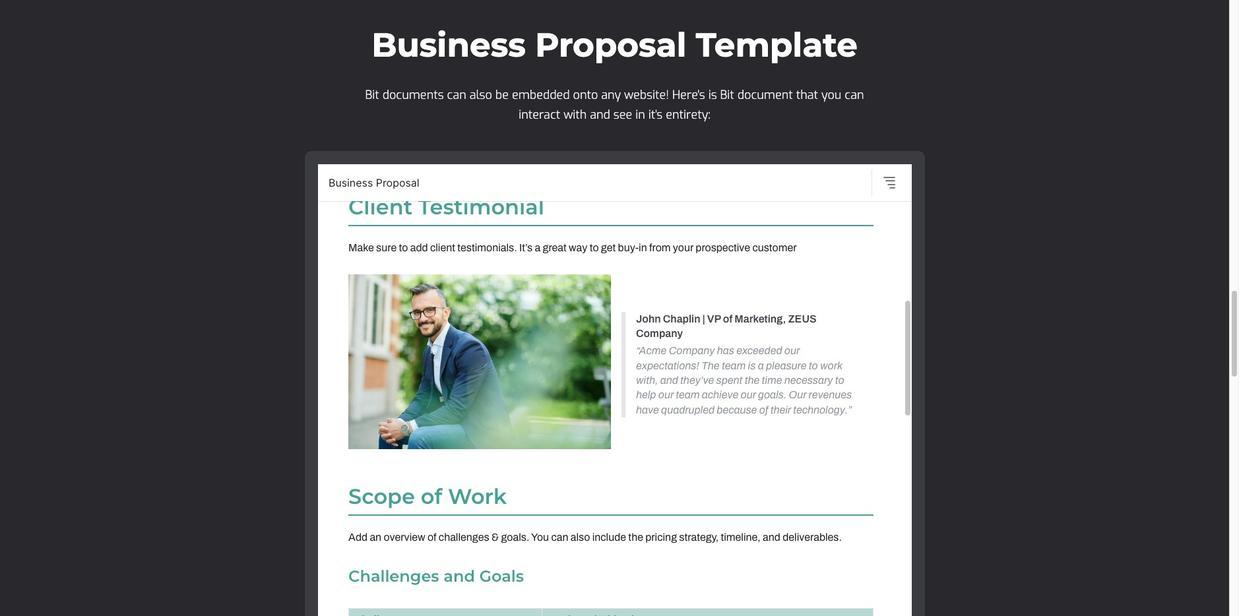 Task type: describe. For each thing, give the bounding box(es) containing it.
business proposal template
[[372, 25, 858, 66]]

1 bit from the left
[[365, 87, 379, 103]]

onto
[[573, 87, 598, 103]]

template
[[696, 25, 858, 66]]

here's
[[672, 87, 705, 103]]

it's
[[648, 107, 663, 123]]

bit documents can also be embedded onto any website! here's is bit document that you can interact with and see in it's entirety:
[[365, 87, 864, 123]]

proposal
[[535, 25, 687, 66]]

embedded
[[512, 87, 570, 103]]

document
[[738, 87, 793, 103]]

with
[[564, 107, 587, 123]]

any
[[601, 87, 621, 103]]

be
[[495, 87, 509, 103]]

entirety:
[[666, 107, 710, 123]]

business
[[372, 25, 526, 66]]

website!
[[624, 87, 669, 103]]

2 can from the left
[[845, 87, 864, 103]]

see
[[614, 107, 632, 123]]



Task type: locate. For each thing, give the bounding box(es) containing it.
in
[[636, 107, 645, 123]]

you
[[821, 87, 842, 103]]

bit
[[365, 87, 379, 103], [720, 87, 734, 103]]

bit left the documents on the top left of the page
[[365, 87, 379, 103]]

documents
[[382, 87, 444, 103]]

can right the you
[[845, 87, 864, 103]]

is
[[708, 87, 717, 103]]

can left also
[[447, 87, 466, 103]]

2 bit from the left
[[720, 87, 734, 103]]

interact
[[519, 107, 560, 123]]

0 horizontal spatial bit
[[365, 87, 379, 103]]

bit right is
[[720, 87, 734, 103]]

1 can from the left
[[447, 87, 466, 103]]

that
[[796, 87, 818, 103]]

0 horizontal spatial can
[[447, 87, 466, 103]]

can
[[447, 87, 466, 103], [845, 87, 864, 103]]

1 horizontal spatial bit
[[720, 87, 734, 103]]

and
[[590, 107, 610, 123]]

also
[[470, 87, 492, 103]]

1 horizontal spatial can
[[845, 87, 864, 103]]



